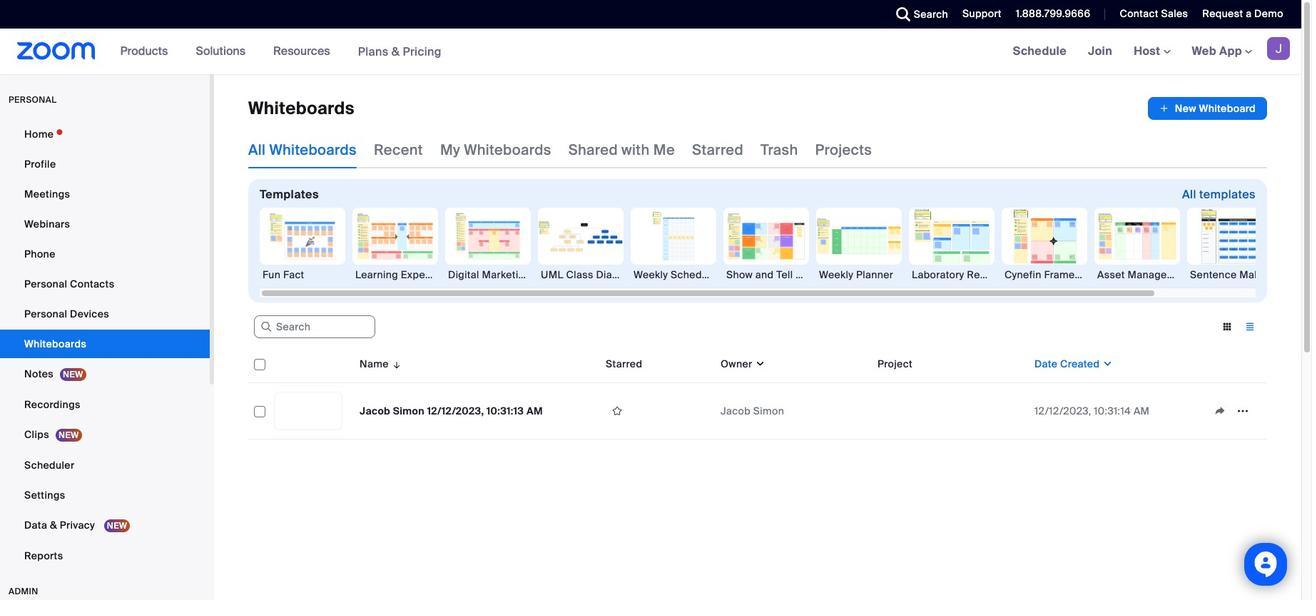 Task type: locate. For each thing, give the bounding box(es) containing it.
0 horizontal spatial simon
[[393, 405, 425, 418]]

2 weekly from the left
[[820, 268, 854, 281]]

profile picture image
[[1268, 37, 1291, 60]]

1 horizontal spatial with
[[796, 268, 816, 281]]

0 horizontal spatial &
[[50, 519, 57, 532]]

weekly inside button
[[820, 268, 854, 281]]

banner
[[0, 29, 1302, 75]]

asset
[[1098, 268, 1126, 281]]

1 personal from the top
[[24, 278, 67, 291]]

1.888.799.9666 button
[[1006, 0, 1095, 29], [1016, 7, 1091, 20]]

whiteboards inside application
[[248, 97, 355, 119]]

all for all templates
[[1183, 187, 1197, 202]]

banner containing products
[[0, 29, 1302, 75]]

am right 10:31:13
[[527, 405, 543, 418]]

all inside tab list
[[248, 141, 266, 159]]

contacts
[[70, 278, 115, 291]]

1 horizontal spatial 12/12/2023,
[[1035, 405, 1092, 418]]

share image
[[1209, 405, 1232, 418]]

notes link
[[0, 360, 210, 389]]

with
[[622, 141, 650, 159], [796, 268, 816, 281]]

canvas
[[459, 268, 495, 281], [534, 268, 570, 281]]

all inside 'button'
[[1183, 187, 1197, 202]]

all
[[248, 141, 266, 159], [1183, 187, 1197, 202]]

simon down the owner popup button
[[754, 405, 785, 418]]

Search text field
[[254, 316, 376, 339]]

personal
[[9, 94, 57, 106]]

maker
[[1240, 268, 1270, 281]]

profile link
[[0, 150, 210, 178]]

jacob down name
[[360, 405, 391, 418]]

application
[[248, 346, 1279, 450], [1209, 401, 1262, 422]]

personal devices
[[24, 308, 109, 321]]

products button
[[120, 29, 174, 74]]

show and tell with a twist element
[[724, 268, 852, 282]]

1 vertical spatial &
[[50, 519, 57, 532]]

weekly planner
[[820, 268, 894, 281]]

simon down arrow down image
[[393, 405, 425, 418]]

& right plans
[[392, 44, 400, 59]]

1 horizontal spatial weekly
[[820, 268, 854, 281]]

2 canvas from the left
[[534, 268, 570, 281]]

personal for personal contacts
[[24, 278, 67, 291]]

fun fact element
[[260, 268, 346, 282]]

jacob simon
[[721, 405, 785, 418]]

host button
[[1134, 44, 1171, 59]]

date created
[[1035, 358, 1100, 371]]

app
[[1220, 44, 1243, 59]]

0 vertical spatial all
[[248, 141, 266, 159]]

weekly planner element
[[817, 268, 902, 282]]

uml class diagram button
[[538, 208, 638, 282]]

2 simon from the left
[[754, 405, 785, 418]]

10:31:14
[[1095, 405, 1132, 418]]

settings
[[24, 489, 65, 502]]

0 horizontal spatial a
[[819, 268, 825, 281]]

1 horizontal spatial schedule
[[1013, 44, 1067, 59]]

webinars
[[24, 218, 70, 231]]

home
[[24, 128, 54, 141]]

schedule
[[1013, 44, 1067, 59], [671, 268, 717, 281]]

jacob down owner
[[721, 405, 751, 418]]

1 simon from the left
[[393, 405, 425, 418]]

cell inside application
[[872, 408, 1029, 414]]

1 horizontal spatial a
[[1247, 7, 1252, 20]]

request
[[1203, 7, 1244, 20]]

personal menu menu
[[0, 120, 210, 572]]

home link
[[0, 120, 210, 148]]

1 horizontal spatial starred
[[692, 141, 744, 159]]

1 am from the left
[[527, 405, 543, 418]]

personal down phone
[[24, 278, 67, 291]]

down image up 10:31:14
[[1100, 357, 1114, 371]]

1 weekly from the left
[[634, 268, 668, 281]]

all left templates
[[1183, 187, 1197, 202]]

personal down the personal contacts
[[24, 308, 67, 321]]

0 horizontal spatial schedule
[[671, 268, 717, 281]]

a left "twist"
[[819, 268, 825, 281]]

fun fact button
[[260, 208, 346, 282]]

weekly for weekly planner
[[820, 268, 854, 281]]

starred up click to star the whiteboard jacob simon 12/12/2023, 10:31:13 am image
[[606, 358, 643, 371]]

experience
[[401, 268, 456, 281]]

and
[[756, 268, 774, 281]]

whiteboards down the personal devices
[[24, 338, 86, 351]]

1 canvas from the left
[[459, 268, 495, 281]]

personal contacts
[[24, 278, 115, 291]]

with right tell
[[796, 268, 816, 281]]

1 horizontal spatial jacob
[[721, 405, 751, 418]]

cynefin framework element
[[1002, 268, 1098, 282]]

1 horizontal spatial simon
[[754, 405, 785, 418]]

1 vertical spatial schedule
[[671, 268, 717, 281]]

weekly inside button
[[634, 268, 668, 281]]

privacy
[[60, 519, 95, 532]]

sentence
[[1191, 268, 1238, 281]]

all whiteboards
[[248, 141, 357, 159]]

2 down image from the left
[[1100, 357, 1114, 371]]

plans & pricing link
[[358, 44, 442, 59], [358, 44, 442, 59]]

thumbnail of jacob simon 12/12/2023, 10:31:13 am image
[[275, 393, 342, 430]]

& right data
[[50, 519, 57, 532]]

am right 10:31:14
[[1134, 405, 1150, 418]]

canvas inside "button"
[[459, 268, 495, 281]]

profile
[[24, 158, 56, 171]]

all up templates
[[248, 141, 266, 159]]

2 personal from the top
[[24, 308, 67, 321]]

uml class diagram element
[[538, 268, 638, 282]]

0 horizontal spatial canvas
[[459, 268, 495, 281]]

whiteboard
[[1200, 102, 1256, 115]]

1 horizontal spatial canvas
[[534, 268, 570, 281]]

personal
[[24, 278, 67, 291], [24, 308, 67, 321]]

0 horizontal spatial with
[[622, 141, 650, 159]]

class
[[567, 268, 594, 281]]

1 horizontal spatial am
[[1134, 405, 1150, 418]]

& for privacy
[[50, 519, 57, 532]]

0 horizontal spatial all
[[248, 141, 266, 159]]

0 vertical spatial schedule
[[1013, 44, 1067, 59]]

starred right me
[[692, 141, 744, 159]]

down image
[[753, 357, 766, 371], [1100, 357, 1114, 371]]

1.888.799.9666
[[1016, 7, 1091, 20]]

canvas for digital marketing canvas
[[534, 268, 570, 281]]

1 horizontal spatial &
[[392, 44, 400, 59]]

host
[[1134, 44, 1164, 59]]

jacob
[[360, 405, 391, 418], [721, 405, 751, 418]]

personal for personal devices
[[24, 308, 67, 321]]

& for pricing
[[392, 44, 400, 59]]

jacob simon 12/12/2023, 10:31:13 am
[[360, 405, 543, 418]]

all for all whiteboards
[[248, 141, 266, 159]]

schedule left show on the right
[[671, 268, 717, 281]]

0 horizontal spatial jacob
[[360, 405, 391, 418]]

jacob for jacob simon 12/12/2023, 10:31:13 am
[[360, 405, 391, 418]]

web
[[1193, 44, 1217, 59]]

& inside personal menu 'menu'
[[50, 519, 57, 532]]

1 vertical spatial personal
[[24, 308, 67, 321]]

application containing name
[[248, 346, 1279, 450]]

laboratory report
[[912, 268, 1001, 281]]

canvas inside button
[[534, 268, 570, 281]]

contact sales link
[[1110, 0, 1192, 29], [1120, 7, 1189, 20]]

1 jacob from the left
[[360, 405, 391, 418]]

1 horizontal spatial all
[[1183, 187, 1197, 202]]

0 vertical spatial starred
[[692, 141, 744, 159]]

me
[[654, 141, 675, 159]]

simon
[[393, 405, 425, 418], [754, 405, 785, 418]]

1 vertical spatial a
[[819, 268, 825, 281]]

new whiteboard button
[[1149, 97, 1268, 120]]

new
[[1176, 102, 1197, 115]]

cell
[[872, 408, 1029, 414]]

resources
[[273, 44, 330, 59]]

jacob for jacob simon
[[721, 405, 751, 418]]

with left me
[[622, 141, 650, 159]]

show and tell with a twist
[[727, 268, 852, 281]]

show and tell with a twist button
[[724, 208, 852, 282]]

weekly schedule element
[[631, 268, 717, 282]]

with inside button
[[796, 268, 816, 281]]

all templates
[[1183, 187, 1256, 202]]

digital
[[448, 268, 480, 281]]

&
[[392, 44, 400, 59], [50, 519, 57, 532]]

starred
[[692, 141, 744, 159], [606, 358, 643, 371]]

meetings navigation
[[1003, 29, 1302, 75]]

& inside 'product information' navigation
[[392, 44, 400, 59]]

whiteboards up the all whiteboards
[[248, 97, 355, 119]]

12/12/2023, left 10:31:13
[[427, 405, 484, 418]]

down image for date created
[[1100, 357, 1114, 371]]

down image up the jacob simon
[[753, 357, 766, 371]]

1 down image from the left
[[753, 357, 766, 371]]

meetings
[[24, 188, 70, 201]]

0 horizontal spatial 12/12/2023,
[[427, 405, 484, 418]]

recent
[[374, 141, 423, 159]]

2 jacob from the left
[[721, 405, 751, 418]]

1 12/12/2023, from the left
[[427, 405, 484, 418]]

all templates button
[[1183, 183, 1256, 206]]

0 horizontal spatial down image
[[753, 357, 766, 371]]

a inside button
[[819, 268, 825, 281]]

whiteboards inside personal menu 'menu'
[[24, 338, 86, 351]]

1 vertical spatial all
[[1183, 187, 1197, 202]]

0 vertical spatial with
[[622, 141, 650, 159]]

a left demo
[[1247, 7, 1252, 20]]

1 vertical spatial with
[[796, 268, 816, 281]]

schedule down 1.888.799.9666
[[1013, 44, 1067, 59]]

scheduler link
[[0, 451, 210, 480]]

starred inside application
[[606, 358, 643, 371]]

1 horizontal spatial down image
[[1100, 357, 1114, 371]]

0 horizontal spatial weekly
[[634, 268, 668, 281]]

digital marketing canvas
[[448, 268, 570, 281]]

1 vertical spatial starred
[[606, 358, 643, 371]]

0 vertical spatial a
[[1247, 7, 1252, 20]]

twist
[[827, 268, 852, 281]]

data & privacy link
[[0, 511, 210, 540]]

project
[[878, 358, 913, 371]]

owner button
[[721, 357, 766, 371]]

asset management
[[1098, 268, 1193, 281]]

schedule link
[[1003, 29, 1078, 74]]

0 horizontal spatial am
[[527, 405, 543, 418]]

schedule inside button
[[671, 268, 717, 281]]

0 vertical spatial personal
[[24, 278, 67, 291]]

0 horizontal spatial starred
[[606, 358, 643, 371]]

weekly planner button
[[817, 208, 902, 282]]

1.888.799.9666 button up schedule link
[[1016, 7, 1091, 20]]

support link
[[952, 0, 1006, 29], [963, 7, 1002, 20]]

sentence maker element
[[1188, 268, 1274, 282]]

12/12/2023, down date created
[[1035, 405, 1092, 418]]

whiteboards
[[248, 97, 355, 119], [269, 141, 357, 159], [464, 141, 552, 159], [24, 338, 86, 351]]

0 vertical spatial &
[[392, 44, 400, 59]]



Task type: vqa. For each thing, say whether or not it's contained in the screenshot.
application containing Name
yes



Task type: describe. For each thing, give the bounding box(es) containing it.
web app
[[1193, 44, 1243, 59]]

digital marketing canvas button
[[445, 208, 570, 282]]

framework
[[1045, 268, 1098, 281]]

cynefin framework
[[1005, 268, 1098, 281]]

my
[[440, 141, 461, 159]]

learning
[[356, 268, 398, 281]]

personal contacts link
[[0, 270, 210, 298]]

marketing
[[482, 268, 531, 281]]

my whiteboards
[[440, 141, 552, 159]]

uml
[[541, 268, 564, 281]]

date created button
[[1035, 357, 1114, 371]]

recordings link
[[0, 391, 210, 419]]

management
[[1128, 268, 1193, 281]]

support
[[963, 7, 1002, 20]]

2 am from the left
[[1134, 405, 1150, 418]]

shared with me
[[569, 141, 675, 159]]

weekly schedule
[[634, 268, 717, 281]]

zoom logo image
[[17, 42, 95, 60]]

laboratory report element
[[910, 268, 1001, 282]]

simon for jacob simon
[[754, 405, 785, 418]]

sales
[[1162, 7, 1189, 20]]

laboratory report button
[[910, 208, 1001, 282]]

digital marketing canvas element
[[445, 268, 570, 282]]

fun fact
[[263, 268, 305, 281]]

plans
[[358, 44, 389, 59]]

phone link
[[0, 240, 210, 268]]

shared
[[569, 141, 618, 159]]

click to star the whiteboard jacob simon 12/12/2023, 10:31:13 am image
[[606, 405, 629, 418]]

trash
[[761, 141, 799, 159]]

weekly for weekly schedule
[[634, 268, 668, 281]]

list mode, selected image
[[1239, 321, 1262, 333]]

starred inside tabs of all whiteboard page tab list
[[692, 141, 744, 159]]

show
[[727, 268, 753, 281]]

simon for jacob simon 12/12/2023, 10:31:13 am
[[393, 405, 425, 418]]

owner
[[721, 358, 753, 371]]

report
[[968, 268, 1001, 281]]

plans & pricing
[[358, 44, 442, 59]]

fact
[[283, 268, 305, 281]]

whiteboards link
[[0, 330, 210, 358]]

name
[[360, 358, 389, 371]]

scheduler
[[24, 459, 75, 472]]

grid mode, not selected image
[[1216, 321, 1239, 333]]

asset management button
[[1095, 208, 1193, 282]]

solutions
[[196, 44, 246, 59]]

canvas for learning experience canvas
[[459, 268, 495, 281]]

phone
[[24, 248, 55, 261]]

contact sales
[[1120, 7, 1189, 20]]

data & privacy
[[24, 519, 98, 532]]

whiteboards up templates
[[269, 141, 357, 159]]

fun
[[263, 268, 281, 281]]

tell
[[777, 268, 793, 281]]

recordings
[[24, 398, 80, 411]]

add image
[[1160, 101, 1170, 116]]

products
[[120, 44, 168, 59]]

learning experience canvas button
[[353, 208, 495, 282]]

created
[[1061, 358, 1100, 371]]

asset management element
[[1095, 268, 1193, 282]]

whiteboards right my
[[464, 141, 552, 159]]

10:31:13
[[487, 405, 524, 418]]

arrow down image
[[389, 356, 402, 373]]

learning experience canvas
[[356, 268, 495, 281]]

1.888.799.9666 button up join
[[1006, 0, 1095, 29]]

product information navigation
[[110, 29, 453, 75]]

resources button
[[273, 29, 337, 74]]

whiteboards application
[[248, 97, 1268, 120]]

laboratory
[[912, 268, 965, 281]]

diagram
[[596, 268, 638, 281]]

solutions button
[[196, 29, 252, 74]]

learning experience canvas element
[[353, 268, 495, 282]]

templates
[[1200, 187, 1256, 202]]

schedule inside meetings 'navigation'
[[1013, 44, 1067, 59]]

reports link
[[0, 542, 210, 570]]

down image for owner
[[753, 357, 766, 371]]

12/12/2023, 10:31:14 am
[[1035, 405, 1150, 418]]

join
[[1089, 44, 1113, 59]]

search button
[[886, 0, 952, 29]]

more options for jacob simon 12/12/2023, 10:31:13 am image
[[1232, 405, 1255, 418]]

notes
[[24, 368, 54, 381]]

pricing
[[403, 44, 442, 59]]

search
[[914, 8, 949, 21]]

tabs of all whiteboard page tab list
[[248, 131, 873, 168]]

2 12/12/2023, from the left
[[1035, 405, 1092, 418]]

planner
[[857, 268, 894, 281]]

sentence maker button
[[1188, 208, 1274, 282]]

settings link
[[0, 481, 210, 510]]

clips
[[24, 428, 49, 441]]

reports
[[24, 550, 63, 563]]

request a demo
[[1203, 7, 1284, 20]]

with inside tabs of all whiteboard page tab list
[[622, 141, 650, 159]]

projects
[[816, 141, 873, 159]]

clips link
[[0, 420, 210, 450]]

personal devices link
[[0, 300, 210, 328]]

webinars link
[[0, 210, 210, 238]]

cynefin
[[1005, 268, 1042, 281]]

uml class diagram
[[541, 268, 638, 281]]



